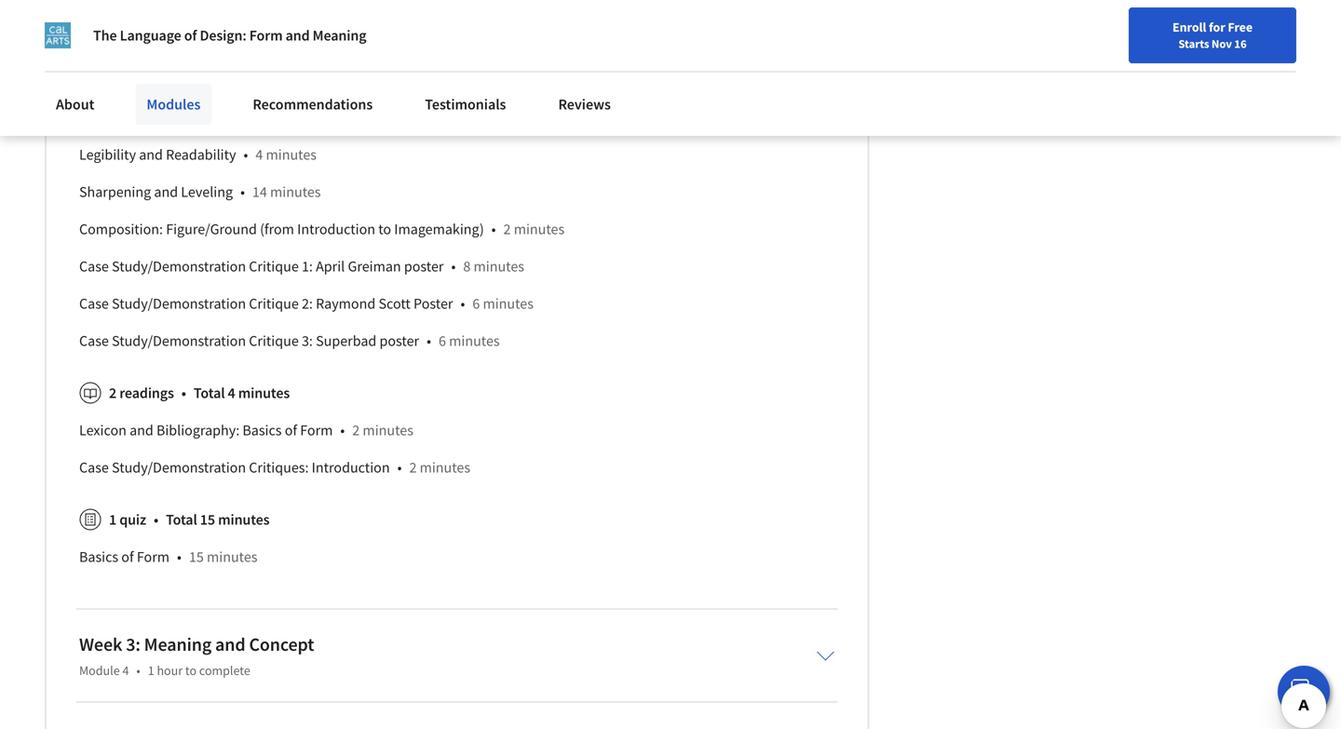 Task type: vqa. For each thing, say whether or not it's contained in the screenshot.
the leftmost endocrine
no



Task type: describe. For each thing, give the bounding box(es) containing it.
direction,
[[265, 71, 326, 90]]

starts
[[1179, 36, 1210, 51]]

2 readings
[[109, 384, 174, 403]]

0 vertical spatial meaning
[[313, 26, 367, 45]]

sharpening and leveling • 14 minutes
[[79, 183, 321, 201]]

study/demonstration for case study/demonstration critique 3: superbad poster • 6 minutes
[[112, 332, 246, 350]]

legibility
[[79, 146, 136, 164]]

critique for 1:
[[249, 257, 299, 276]]

about
[[56, 95, 94, 114]]

13
[[282, 108, 296, 127]]

1 vertical spatial form
[[300, 421, 333, 440]]

study/demonstration for case study/demonstration critiques: introduction • 2 minutes
[[112, 459, 246, 477]]

• total 15 minutes
[[154, 511, 270, 529]]

contrast: for scale,
[[119, 34, 176, 52]]

1 vertical spatial poster
[[380, 332, 419, 350]]

week 3: meaning and concept module 4 • 1 hour to complete
[[79, 633, 314, 679]]

readings
[[119, 384, 174, 403]]

california institute of the arts image
[[45, 22, 71, 48]]

leveling
[[181, 183, 233, 201]]

meaning inside week 3: meaning and concept module 4 • 1 hour to complete
[[144, 633, 212, 657]]

recommendations link
[[242, 84, 384, 125]]

case for case study/demonstration critique 1: april greiman poster
[[79, 257, 109, 276]]

hide info about module content region
[[79, 0, 835, 583]]

critique for 2:
[[249, 295, 299, 313]]

study/demonstration for case study/demonstration critique 2: raymond scott poster • 6 minutes
[[112, 295, 246, 313]]

about link
[[45, 84, 106, 125]]

1 horizontal spatial basics
[[243, 421, 282, 440]]

case study/demonstration critique 1: april greiman poster • 8 minutes
[[79, 257, 524, 276]]

2 vertical spatial visual
[[162, 108, 199, 127]]

case for case study/demonstration critique 3: superbad poster
[[79, 332, 109, 350]]

0 horizontal spatial basics
[[79, 548, 118, 567]]

1 horizontal spatial form
[[249, 26, 283, 45]]

0 vertical spatial poster
[[404, 257, 444, 276]]

design:
[[200, 26, 247, 45]]

study/demonstration for case study/demonstration critique 1: april greiman poster • 8 minutes
[[112, 257, 246, 276]]

bibliography:
[[156, 421, 240, 440]]

0 vertical spatial 15
[[200, 511, 215, 529]]

case for case study/demonstration critique 2: raymond scott poster
[[79, 295, 109, 313]]

and inside week 3: meaning and concept module 4 • 1 hour to complete
[[215, 633, 246, 657]]

• total 4 minutes
[[181, 384, 290, 403]]

to inside hide info about module content region
[[378, 220, 391, 239]]

modules link
[[135, 84, 212, 125]]

testimonials link
[[414, 84, 517, 125]]

the
[[93, 26, 117, 45]]

movement
[[356, 71, 422, 90]]

to inside week 3: meaning and concept module 4 • 1 hour to complete
[[185, 663, 197, 679]]

week
[[79, 633, 122, 657]]

3: inside hide info about module content region
[[302, 332, 313, 350]]

and up direction,
[[286, 26, 310, 45]]

case study/demonstration critique 3: superbad poster • 6 minutes
[[79, 332, 500, 350]]

and down 2 readings
[[130, 421, 153, 440]]

introduction for (from
[[297, 220, 375, 239]]

1 inside hide info about module content region
[[109, 511, 117, 529]]

complete
[[199, 663, 250, 679]]

introduction for critiques:
[[312, 459, 390, 477]]

4 inside week 3: meaning and concept module 4 • 1 hour to complete
[[122, 663, 129, 679]]

case study/demonstration critiques: introduction • 2 minutes
[[79, 459, 471, 477]]



Task type: locate. For each thing, give the bounding box(es) containing it.
visual contrast: line, texture, direction, and movement • 6 minutes
[[79, 71, 502, 90]]

0 vertical spatial of
[[184, 26, 197, 45]]

1 horizontal spatial to
[[378, 220, 391, 239]]

2 vertical spatial of
[[121, 548, 134, 567]]

critique
[[249, 257, 299, 276], [249, 295, 299, 313], [249, 332, 299, 350]]

color,
[[265, 34, 302, 52]]

contrast: up modules
[[119, 71, 176, 90]]

0 horizontal spatial meaning
[[144, 633, 212, 657]]

form right design:
[[249, 26, 283, 45]]

introduction
[[297, 220, 375, 239], [312, 459, 390, 477]]

2 vertical spatial form
[[137, 548, 170, 567]]

meaning up the hour
[[144, 633, 212, 657]]

sharpening
[[79, 183, 151, 201]]

0 vertical spatial 1
[[109, 511, 117, 529]]

4 up lexicon and bibliography: basics of form • 2 minutes
[[228, 384, 235, 403]]

6 right "poster"
[[473, 295, 480, 313]]

1 vertical spatial 1
[[148, 663, 154, 679]]

2 critique from the top
[[249, 295, 299, 313]]

enroll for free starts nov 16
[[1173, 19, 1253, 51]]

1 vertical spatial 3:
[[126, 633, 140, 657]]

language
[[120, 26, 181, 45]]

2 vertical spatial 4
[[122, 663, 129, 679]]

2 horizontal spatial of
[[285, 421, 297, 440]]

lexicon
[[79, 421, 127, 440]]

3:
[[302, 332, 313, 350], [126, 633, 140, 657]]

0 vertical spatial critique
[[249, 257, 299, 276]]

visual down line,
[[162, 108, 199, 127]]

1 horizontal spatial 1
[[148, 663, 154, 679]]

and left leveling
[[154, 183, 178, 201]]

1 vertical spatial basics
[[79, 548, 118, 567]]

1:
[[302, 257, 313, 276]]

1 case from the top
[[79, 257, 109, 276]]

chat with us image
[[1289, 677, 1319, 707]]

contrast and visual hierarchy • 13 minutes
[[79, 108, 350, 127]]

1 vertical spatial 6
[[473, 295, 480, 313]]

2 case from the top
[[79, 295, 109, 313]]

4
[[256, 146, 263, 164], [228, 384, 235, 403], [122, 663, 129, 679]]

module
[[79, 663, 120, 679]]

1 horizontal spatial meaning
[[313, 26, 367, 45]]

0 vertical spatial 3:
[[302, 332, 313, 350]]

to up greiman
[[378, 220, 391, 239]]

2 vertical spatial 6
[[439, 332, 446, 350]]

composition: figure/ground (from introduction to imagemaking) • 2 minutes
[[79, 220, 565, 239]]

superbad
[[316, 332, 377, 350]]

of left design:
[[184, 26, 197, 45]]

enroll
[[1173, 19, 1207, 35]]

2:
[[302, 295, 313, 313]]

1 vertical spatial 4
[[228, 384, 235, 403]]

1 vertical spatial critique
[[249, 295, 299, 313]]

1 left the hour
[[148, 663, 154, 679]]

4 case from the top
[[79, 459, 109, 477]]

0 vertical spatial to
[[378, 220, 391, 239]]

lexicon and bibliography: basics of form • 2 minutes
[[79, 421, 414, 440]]

scale,
[[179, 34, 216, 52]]

1 critique from the top
[[249, 257, 299, 276]]

basics of form • 15 minutes
[[79, 548, 258, 567]]

texture,
[[212, 71, 262, 90]]

recommendations
[[253, 95, 373, 114]]

line,
[[179, 71, 209, 90]]

0 vertical spatial 4
[[256, 146, 263, 164]]

visual for visual contrast: scale, shape, color, and value
[[79, 34, 116, 52]]

concept
[[249, 633, 314, 657]]

1 vertical spatial contrast:
[[119, 71, 176, 90]]

14
[[252, 183, 267, 201]]

None search field
[[266, 12, 573, 49]]

2 contrast: from the top
[[119, 71, 176, 90]]

value
[[332, 34, 366, 52]]

• inside week 3: meaning and concept module 4 • 1 hour to complete
[[136, 663, 140, 679]]

2
[[504, 220, 511, 239], [109, 384, 117, 403], [352, 421, 360, 440], [409, 459, 417, 477]]

1 inside week 3: meaning and concept module 4 • 1 hour to complete
[[148, 663, 154, 679]]

raymond
[[316, 295, 376, 313]]

15 up 'basics of form • 15 minutes'
[[200, 511, 215, 529]]

total up bibliography:
[[194, 384, 225, 403]]

6 for visual contrast: line, texture, direction, and movement
[[441, 71, 449, 90]]

•
[[429, 71, 434, 90], [270, 108, 274, 127], [244, 146, 248, 164], [240, 183, 245, 201], [492, 220, 496, 239], [451, 257, 456, 276], [461, 295, 465, 313], [427, 332, 431, 350], [181, 384, 186, 403], [340, 421, 345, 440], [397, 459, 402, 477], [154, 511, 158, 529], [177, 548, 182, 567], [136, 663, 140, 679]]

critique left 2:
[[249, 295, 299, 313]]

0 vertical spatial form
[[249, 26, 283, 45]]

1 vertical spatial meaning
[[144, 633, 212, 657]]

readability
[[166, 146, 236, 164]]

0 horizontal spatial to
[[185, 663, 197, 679]]

3: right week
[[126, 633, 140, 657]]

total for total 15 minutes
[[166, 511, 197, 529]]

legibility and readability • 4 minutes
[[79, 146, 317, 164]]

coursera image
[[22, 15, 141, 45]]

0 vertical spatial 6
[[441, 71, 449, 90]]

hour
[[157, 663, 183, 679]]

1 vertical spatial introduction
[[312, 459, 390, 477]]

and right contrast
[[135, 108, 159, 127]]

4 right 'module'
[[122, 663, 129, 679]]

2 horizontal spatial 4
[[256, 146, 263, 164]]

total
[[194, 384, 225, 403], [166, 511, 197, 529]]

visual for visual contrast: line, texture, direction, and movement • 6 minutes
[[79, 71, 116, 90]]

reviews
[[558, 95, 611, 114]]

and left value on the left of the page
[[305, 34, 329, 52]]

0 horizontal spatial 4
[[122, 663, 129, 679]]

total up 'basics of form • 15 minutes'
[[166, 511, 197, 529]]

0 vertical spatial total
[[194, 384, 225, 403]]

minutes
[[452, 71, 502, 90], [299, 108, 350, 127], [266, 146, 317, 164], [270, 183, 321, 201], [514, 220, 565, 239], [474, 257, 524, 276], [483, 295, 534, 313], [449, 332, 500, 350], [238, 384, 290, 403], [363, 421, 414, 440], [420, 459, 471, 477], [218, 511, 270, 529], [207, 548, 258, 567]]

form
[[249, 26, 283, 45], [300, 421, 333, 440], [137, 548, 170, 567]]

1 contrast: from the top
[[119, 34, 176, 52]]

15 down • total 15 minutes
[[189, 548, 204, 567]]

hierarchy
[[202, 108, 262, 127]]

1 vertical spatial to
[[185, 663, 197, 679]]

6
[[441, 71, 449, 90], [473, 295, 480, 313], [439, 332, 446, 350]]

reviews link
[[547, 84, 622, 125]]

1 horizontal spatial 3:
[[302, 332, 313, 350]]

critique down case study/demonstration critique 2: raymond scott poster • 6 minutes
[[249, 332, 299, 350]]

0 horizontal spatial of
[[121, 548, 134, 567]]

8
[[463, 257, 471, 276]]

meaning right color, at the left top
[[313, 26, 367, 45]]

critiques:
[[249, 459, 309, 477]]

form up critiques:
[[300, 421, 333, 440]]

and up complete
[[215, 633, 246, 657]]

0 vertical spatial contrast:
[[119, 34, 176, 52]]

form down quiz
[[137, 548, 170, 567]]

1 vertical spatial 15
[[189, 548, 204, 567]]

3 study/demonstration from the top
[[112, 332, 246, 350]]

poster down scott
[[380, 332, 419, 350]]

6 down "poster"
[[439, 332, 446, 350]]

contrast: for line,
[[119, 71, 176, 90]]

the language of design: form and meaning
[[93, 26, 367, 45]]

and right legibility
[[139, 146, 163, 164]]

introduction up april
[[297, 220, 375, 239]]

0 horizontal spatial 1
[[109, 511, 117, 529]]

visual right california institute of the arts image
[[79, 34, 116, 52]]

0 horizontal spatial 3:
[[126, 633, 140, 657]]

of
[[184, 26, 197, 45], [285, 421, 297, 440], [121, 548, 134, 567]]

1 quiz
[[109, 511, 146, 529]]

to
[[378, 220, 391, 239], [185, 663, 197, 679]]

contrast
[[79, 108, 132, 127]]

basics up case study/demonstration critiques: introduction • 2 minutes
[[243, 421, 282, 440]]

and
[[286, 26, 310, 45], [305, 34, 329, 52], [329, 71, 353, 90], [135, 108, 159, 127], [139, 146, 163, 164], [154, 183, 178, 201], [130, 421, 153, 440], [215, 633, 246, 657]]

composition:
[[79, 220, 163, 239]]

and up recommendations
[[329, 71, 353, 90]]

15
[[200, 511, 215, 529], [189, 548, 204, 567]]

1 vertical spatial visual
[[79, 71, 116, 90]]

figure/ground
[[166, 220, 257, 239]]

poster
[[404, 257, 444, 276], [380, 332, 419, 350]]

4 study/demonstration from the top
[[112, 459, 246, 477]]

2 vertical spatial critique
[[249, 332, 299, 350]]

meaning
[[313, 26, 367, 45], [144, 633, 212, 657]]

greiman
[[348, 257, 401, 276]]

1 vertical spatial total
[[166, 511, 197, 529]]

april
[[316, 257, 345, 276]]

16
[[1235, 36, 1247, 51]]

case for case study/demonstration critiques: introduction
[[79, 459, 109, 477]]

(from
[[260, 220, 294, 239]]

basics
[[243, 421, 282, 440], [79, 548, 118, 567]]

quiz
[[119, 511, 146, 529]]

3 case from the top
[[79, 332, 109, 350]]

0 vertical spatial introduction
[[297, 220, 375, 239]]

1 study/demonstration from the top
[[112, 257, 246, 276]]

case study/demonstration critique 2: raymond scott poster • 6 minutes
[[79, 295, 534, 313]]

of up critiques:
[[285, 421, 297, 440]]

poster
[[414, 295, 453, 313]]

nov
[[1212, 36, 1232, 51]]

modules
[[147, 95, 201, 114]]

imagemaking)
[[394, 220, 484, 239]]

contrast:
[[119, 34, 176, 52], [119, 71, 176, 90]]

critique for 3:
[[249, 332, 299, 350]]

contrast: right "the"
[[119, 34, 176, 52]]

4 up 14
[[256, 146, 263, 164]]

scott
[[379, 295, 411, 313]]

2 study/demonstration from the top
[[112, 295, 246, 313]]

testimonials
[[425, 95, 506, 114]]

3: down 2:
[[302, 332, 313, 350]]

3 critique from the top
[[249, 332, 299, 350]]

0 vertical spatial basics
[[243, 421, 282, 440]]

1 vertical spatial of
[[285, 421, 297, 440]]

critique left 1: at the left top of the page
[[249, 257, 299, 276]]

for
[[1209, 19, 1226, 35]]

free
[[1228, 19, 1253, 35]]

basics down 1 quiz
[[79, 548, 118, 567]]

0 vertical spatial visual
[[79, 34, 116, 52]]

1
[[109, 511, 117, 529], [148, 663, 154, 679]]

poster up "poster"
[[404, 257, 444, 276]]

of down 1 quiz
[[121, 548, 134, 567]]

6 for case study/demonstration critique 2: raymond scott poster
[[473, 295, 480, 313]]

3: inside week 3: meaning and concept module 4 • 1 hour to complete
[[126, 633, 140, 657]]

shape,
[[219, 34, 262, 52]]

to right the hour
[[185, 663, 197, 679]]

6 up "testimonials"
[[441, 71, 449, 90]]

visual up about
[[79, 71, 116, 90]]

1 horizontal spatial 4
[[228, 384, 235, 403]]

introduction right critiques:
[[312, 459, 390, 477]]

total for total 4 minutes
[[194, 384, 225, 403]]

1 left quiz
[[109, 511, 117, 529]]

menu item
[[1004, 19, 1124, 79]]

2 horizontal spatial form
[[300, 421, 333, 440]]

1 horizontal spatial of
[[184, 26, 197, 45]]

case
[[79, 257, 109, 276], [79, 295, 109, 313], [79, 332, 109, 350], [79, 459, 109, 477]]

visual contrast: scale, shape, color, and value
[[79, 34, 366, 52]]

0 horizontal spatial form
[[137, 548, 170, 567]]

visual
[[79, 34, 116, 52], [79, 71, 116, 90], [162, 108, 199, 127]]

study/demonstration
[[112, 257, 246, 276], [112, 295, 246, 313], [112, 332, 246, 350], [112, 459, 246, 477]]



